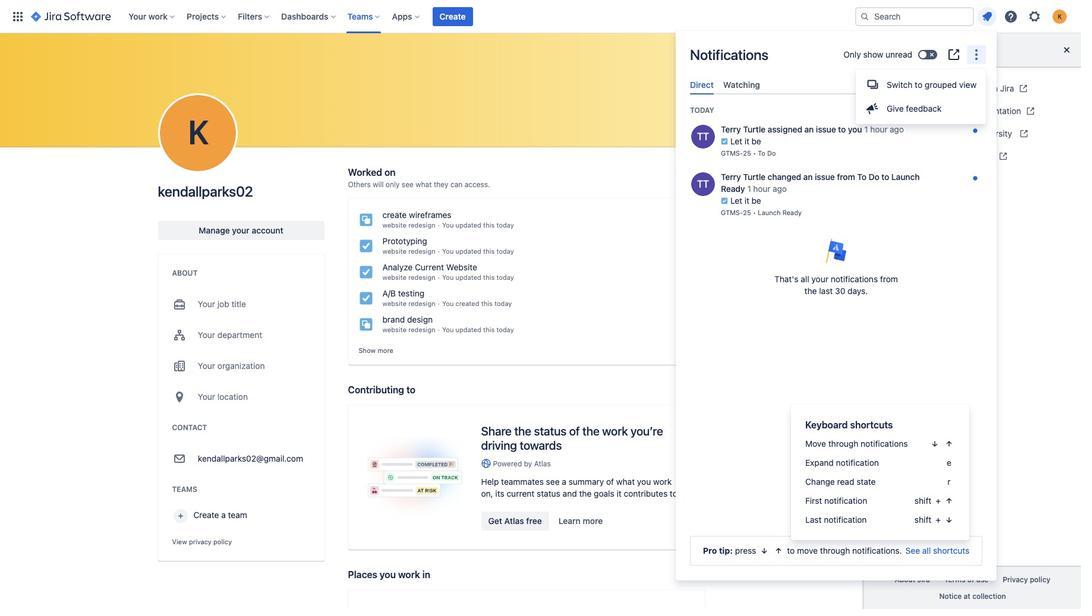 Task type: locate. For each thing, give the bounding box(es) containing it.
1 vertical spatial you
[[380, 570, 396, 580]]

jira right the about
[[977, 174, 991, 184]]

feedback for give feedback
[[907, 103, 942, 114]]

you updated this today down you created this today on the left of page
[[443, 326, 514, 334]]

0 vertical spatial learn
[[896, 128, 917, 138]]

notice at collection
[[940, 592, 1007, 601]]

0 vertical spatial status
[[534, 425, 567, 438]]

status left and
[[537, 489, 561, 499]]

work up to. on the bottom right of page
[[654, 477, 672, 487]]

privacy
[[1004, 576, 1029, 585]]

today for wireframes
[[497, 221, 514, 229]]

0 vertical spatial jira
[[1001, 83, 1015, 93]]

out
[[914, 83, 927, 93]]

1 horizontal spatial see
[[546, 477, 560, 487]]

profile image actions image
[[191, 126, 205, 140]]

help right open notifications in a new tab image
[[963, 45, 984, 55]]

1 vertical spatial of
[[607, 477, 614, 487]]

notifications down the keyboard shortcuts
[[861, 439, 909, 449]]

0 vertical spatial notification
[[837, 458, 880, 468]]

you updated this today down the access.
[[443, 221, 514, 229]]

0 horizontal spatial about
[[172, 269, 198, 278]]

status
[[534, 425, 567, 438], [537, 489, 561, 499]]

today
[[497, 221, 514, 229], [497, 247, 514, 255], [497, 274, 514, 281], [495, 300, 512, 308], [497, 326, 514, 334]]

1 website from the top
[[383, 221, 407, 229]]

status inside share the status of the work you're driving towards
[[534, 425, 567, 438]]

3 website from the top
[[383, 274, 407, 281]]

1 horizontal spatial shortcuts
[[934, 546, 970, 556]]

redesign down testing
[[409, 300, 436, 308]]

you up the website
[[443, 247, 454, 255]]

your organization
[[198, 361, 265, 371]]

1 you from the top
[[443, 221, 454, 229]]

changed
[[956, 83, 990, 93]]

0 horizontal spatial policy
[[214, 538, 232, 546]]

your for your job title
[[198, 299, 215, 309]]

created
[[456, 300, 480, 308]]

website redesign down brand design
[[383, 326, 436, 334]]

atlas right get
[[505, 516, 524, 526]]

2 vertical spatial jira
[[918, 576, 931, 585]]

you updated this today for wireframes
[[443, 221, 514, 229]]

arrow up image
[[945, 440, 955, 449], [945, 497, 955, 506], [775, 547, 784, 556]]

2 shift from the top
[[915, 515, 932, 525]]

give
[[887, 103, 904, 114], [896, 174, 913, 184]]

to right contributing
[[407, 385, 416, 395]]

notifications
[[691, 46, 769, 63]]

0 vertical spatial shift
[[915, 496, 932, 506]]

0 horizontal spatial in
[[423, 570, 431, 580]]

2 you from the top
[[443, 247, 454, 255]]

your inside popup button
[[129, 11, 146, 21]]

of left use
[[968, 576, 975, 585]]

state
[[857, 477, 876, 487]]

others will only see what they can access.
[[348, 180, 490, 189]]

atlas inside button
[[505, 516, 524, 526]]

1 redesign from the top
[[409, 221, 436, 229]]

website down brand
[[383, 326, 407, 334]]

1 vertical spatial help
[[481, 477, 499, 487]]

1 vertical spatial to
[[407, 385, 416, 395]]

1 vertical spatial about
[[895, 576, 916, 585]]

4 website from the top
[[383, 300, 407, 308]]

jira inside 'link'
[[1001, 83, 1015, 93]]

+ for first notification
[[936, 496, 942, 506]]

this for current
[[484, 274, 495, 281]]

switch to grouped view button
[[857, 73, 987, 97]]

redesign up the current
[[409, 247, 436, 255]]

first
[[806, 496, 823, 506]]

1 vertical spatial a
[[221, 510, 226, 520]]

about
[[172, 269, 198, 278], [895, 576, 916, 585]]

tab list
[[686, 75, 988, 95]]

notification down first notification
[[825, 515, 868, 525]]

read down the expand notification
[[838, 477, 855, 487]]

you down you created this today on the left of page
[[443, 326, 454, 334]]

0 vertical spatial policy
[[214, 538, 232, 546]]

learn left with
[[896, 128, 917, 138]]

Search field
[[856, 7, 975, 26]]

1 horizontal spatial help
[[963, 45, 984, 55]]

0 horizontal spatial more
[[378, 347, 394, 355]]

department
[[218, 330, 262, 340]]

1 shift + from the top
[[915, 496, 942, 506]]

shortcuts up move through notifications at right bottom
[[851, 420, 894, 431]]

1 vertical spatial +
[[936, 515, 942, 525]]

this for design
[[484, 326, 495, 334]]

arrow down image
[[931, 440, 940, 449], [945, 516, 955, 525], [760, 547, 770, 556]]

your profile and settings image
[[1053, 9, 1068, 23]]

1 horizontal spatial arrow down image
[[931, 440, 940, 449]]

contributing to
[[348, 385, 416, 395]]

5 website redesign from the top
[[383, 326, 436, 334]]

banner
[[0, 0, 1082, 33]]

analyze current website
[[383, 262, 478, 272]]

about for about jira
[[895, 576, 916, 585]]

a up and
[[562, 477, 567, 487]]

teams left the apps
[[348, 11, 373, 21]]

give inside button
[[887, 103, 904, 114]]

through right move
[[821, 546, 851, 556]]

1 horizontal spatial read
[[968, 106, 983, 115]]

4 you updated this today from the top
[[443, 326, 514, 334]]

0 horizontal spatial to
[[407, 385, 416, 395]]

atlas right by
[[535, 460, 551, 469]]

more for show more
[[378, 347, 394, 355]]

about for about
[[172, 269, 198, 278]]

primary element
[[7, 0, 846, 33]]

website redesign down testing
[[383, 300, 436, 308]]

driving
[[481, 439, 517, 452]]

updated for brand design
[[456, 326, 482, 334]]

0 horizontal spatial group
[[481, 512, 610, 531]]

view for view all
[[676, 167, 694, 177]]

create right apps dropdown button
[[440, 11, 466, 21]]

more inside button
[[583, 516, 603, 526]]

1 + from the top
[[936, 496, 942, 506]]

website for create
[[383, 221, 407, 229]]

your work button
[[125, 7, 180, 26]]

through up the expand notification
[[829, 439, 859, 449]]

manage your account
[[199, 225, 284, 236]]

the left last
[[805, 286, 818, 296]]

contributes
[[624, 489, 668, 499]]

teams
[[348, 11, 373, 21], [172, 485, 197, 494]]

1 horizontal spatial atlas
[[535, 460, 551, 469]]

website
[[383, 221, 407, 229], [383, 247, 407, 255], [383, 274, 407, 281], [383, 300, 407, 308], [383, 326, 407, 334]]

you updated this today down the website
[[443, 274, 514, 281]]

switch to grouped view
[[887, 79, 977, 90]]

arrow down image for arrow up 'image' to the top
[[931, 440, 940, 449]]

1 vertical spatial see
[[546, 477, 560, 487]]

to for switch
[[916, 79, 923, 90]]

3 redesign from the top
[[409, 274, 436, 281]]

mark
[[929, 106, 946, 115]]

1 horizontal spatial create
[[440, 11, 466, 21]]

1 vertical spatial arrow down image
[[945, 516, 955, 525]]

notification for last notification
[[825, 515, 868, 525]]

prototyping
[[383, 236, 428, 246]]

2 horizontal spatial of
[[968, 576, 975, 585]]

0 vertical spatial group
[[857, 69, 987, 124]]

0 vertical spatial of
[[570, 425, 580, 438]]

redesign down design
[[409, 326, 436, 334]]

a inside button
[[221, 510, 226, 520]]

you for design
[[443, 326, 454, 334]]

shortcuts up terms
[[934, 546, 970, 556]]

4 you from the top
[[443, 300, 454, 308]]

0 vertical spatial your
[[232, 225, 250, 236]]

3 updated from the top
[[456, 274, 482, 281]]

website for a/b
[[383, 300, 407, 308]]

1 vertical spatial read
[[838, 477, 855, 487]]

jira inside button
[[918, 576, 931, 585]]

all inside that's all your notifications from the last 30 days.
[[801, 274, 810, 285]]

feedback inside button
[[907, 103, 942, 114]]

to right find
[[916, 79, 923, 90]]

r
[[948, 477, 951, 487]]

about
[[953, 174, 975, 184]]

0 vertical spatial you
[[638, 477, 651, 487]]

group
[[857, 69, 987, 124], [481, 512, 610, 531]]

1 you updated this today from the top
[[443, 221, 514, 229]]

last notification
[[806, 515, 868, 525]]

2 website from the top
[[383, 247, 407, 255]]

privacy policy
[[1004, 576, 1051, 585]]

places you work in
[[348, 570, 431, 580]]

all for see
[[923, 546, 932, 556]]

current
[[415, 262, 444, 272]]

2 redesign from the top
[[409, 247, 436, 255]]

5 you from the top
[[443, 326, 454, 334]]

0 vertical spatial feedback
[[907, 103, 942, 114]]

jira up 'documentation'
[[1001, 83, 1015, 93]]

0 horizontal spatial teams
[[172, 485, 197, 494]]

2 vertical spatial notification
[[825, 515, 868, 525]]

+
[[936, 496, 942, 506], [936, 515, 942, 525]]

what up it
[[617, 477, 635, 487]]

1 vertical spatial teams
[[172, 485, 197, 494]]

your department
[[198, 330, 262, 340]]

website down create
[[383, 221, 407, 229]]

arrow down image for bottom arrow up 'image'
[[760, 547, 770, 556]]

to left move
[[788, 546, 795, 556]]

analyze
[[383, 262, 413, 272]]

website redesign for wireframes
[[383, 221, 436, 229]]

2 vertical spatial to
[[788, 546, 795, 556]]

what left they
[[416, 180, 432, 189]]

2 updated from the top
[[456, 247, 482, 255]]

your work
[[129, 11, 168, 21]]

1 vertical spatial group
[[481, 512, 610, 531]]

view
[[676, 167, 694, 177], [172, 538, 187, 546]]

team
[[228, 510, 247, 520]]

policy right privacy
[[1031, 576, 1051, 585]]

website redesign down the prototyping
[[383, 247, 436, 255]]

0 vertical spatial give
[[887, 103, 904, 114]]

4 website redesign from the top
[[383, 300, 436, 308]]

1 vertical spatial more information about this user image
[[691, 172, 717, 198]]

website down the prototyping
[[383, 247, 407, 255]]

3 you from the top
[[443, 274, 454, 281]]

learn
[[896, 128, 917, 138], [559, 516, 581, 526]]

2 horizontal spatial arrow down image
[[945, 516, 955, 525]]

direct
[[691, 80, 714, 90]]

1 horizontal spatial view
[[676, 167, 694, 177]]

of up goals
[[607, 477, 614, 487]]

banner containing your work
[[0, 0, 1082, 33]]

create up view privacy policy 'link'
[[194, 510, 219, 520]]

2 horizontal spatial to
[[916, 79, 923, 90]]

redesign for current
[[409, 274, 436, 281]]

redesign down the create wireframes
[[409, 221, 436, 229]]

your for your location
[[198, 392, 215, 402]]

wireframes
[[409, 210, 452, 220]]

website down analyze
[[383, 274, 407, 281]]

mark all as read
[[929, 106, 983, 115]]

you down wireframes
[[443, 221, 454, 229]]

apps button
[[389, 7, 424, 26]]

2 + from the top
[[936, 515, 942, 525]]

browse
[[896, 106, 924, 116]]

arrow up image up e
[[945, 440, 955, 449]]

group containing get atlas free
[[481, 512, 610, 531]]

arrow up image left move
[[775, 547, 784, 556]]

shift + for last notification
[[915, 515, 942, 525]]

1 vertical spatial create
[[194, 510, 219, 520]]

1 vertical spatial atlas
[[505, 516, 524, 526]]

title
[[232, 299, 246, 309]]

0 horizontal spatial shortcuts
[[851, 420, 894, 431]]

1 vertical spatial shift
[[915, 515, 932, 525]]

you down the website
[[443, 274, 454, 281]]

create inside button
[[194, 510, 219, 520]]

see
[[402, 180, 414, 189], [546, 477, 560, 487]]

see right only
[[402, 180, 414, 189]]

0 horizontal spatial what
[[416, 180, 432, 189]]

you right places
[[380, 570, 396, 580]]

you left created
[[443, 300, 454, 308]]

1 vertical spatial more
[[583, 516, 603, 526]]

shift for last notification
[[915, 515, 932, 525]]

1 more information about this user image from the top
[[691, 124, 717, 150]]

0 vertical spatial about
[[172, 269, 198, 278]]

0 vertical spatial see
[[402, 180, 414, 189]]

0 horizontal spatial a
[[221, 510, 226, 520]]

2 shift + from the top
[[915, 515, 942, 525]]

browse complete documentation
[[896, 106, 1022, 116]]

terms
[[945, 576, 966, 585]]

4 redesign from the top
[[409, 300, 436, 308]]

1 vertical spatial shortcuts
[[934, 546, 970, 556]]

read right as
[[968, 106, 983, 115]]

your job title
[[198, 299, 246, 309]]

a left team
[[221, 510, 226, 520]]

0 horizontal spatial jira
[[918, 576, 931, 585]]

last
[[806, 515, 822, 525]]

1 website redesign from the top
[[383, 221, 436, 229]]

only
[[844, 49, 862, 59]]

1 horizontal spatial you
[[638, 477, 651, 487]]

0 vertical spatial to
[[916, 79, 923, 90]]

create inside button
[[440, 11, 466, 21]]

0 vertical spatial a
[[562, 477, 567, 487]]

terms of use
[[945, 576, 989, 585]]

1 horizontal spatial about
[[895, 576, 916, 585]]

of inside share the status of the work you're driving towards
[[570, 425, 580, 438]]

what inside help teammates see a summary of what you work on, its current status and the goals it contributes to.
[[617, 477, 635, 487]]

status inside help teammates see a summary of what you work on, its current status and the goals it contributes to.
[[537, 489, 561, 499]]

the down summary
[[580, 489, 592, 499]]

worked
[[348, 167, 382, 178]]

tab list containing direct
[[686, 75, 988, 95]]

updated down the website
[[456, 274, 482, 281]]

1 vertical spatial view
[[172, 538, 187, 546]]

move through notifications
[[806, 439, 909, 449]]

0 vertical spatial read
[[968, 106, 983, 115]]

to inside button
[[916, 79, 923, 90]]

move
[[806, 439, 827, 449]]

more down goals
[[583, 516, 603, 526]]

updated down created
[[456, 326, 482, 334]]

access.
[[465, 180, 490, 189]]

1 horizontal spatial policy
[[1031, 576, 1051, 585]]

0 vertical spatial create
[[440, 11, 466, 21]]

teams up create a team
[[172, 485, 197, 494]]

jira down see
[[918, 576, 931, 585]]

0 vertical spatial shift +
[[915, 496, 942, 506]]

0 vertical spatial teams
[[348, 11, 373, 21]]

more right show
[[378, 347, 394, 355]]

this for testing
[[482, 300, 493, 308]]

and
[[563, 489, 577, 499]]

today for testing
[[495, 300, 512, 308]]

1 horizontal spatial what
[[617, 477, 635, 487]]

to move through notifications.
[[788, 546, 903, 556]]

3 website redesign from the top
[[383, 274, 436, 281]]

0 vertical spatial in
[[992, 83, 999, 93]]

you updated this today up the website
[[443, 247, 514, 255]]

5 website from the top
[[383, 326, 407, 334]]

help for help teammates see a summary of what you work on, its current status and the goals it contributes to.
[[481, 477, 499, 487]]

worked on
[[348, 167, 396, 178]]

give for give feedback about jira
[[896, 174, 913, 184]]

1 horizontal spatial to
[[788, 546, 795, 556]]

1 horizontal spatial more
[[583, 516, 603, 526]]

website redesign for current
[[383, 274, 436, 281]]

status up the towards
[[534, 425, 567, 438]]

work inside help teammates see a summary of what you work on, its current status and the goals it contributes to.
[[654, 477, 672, 487]]

a
[[562, 477, 567, 487], [221, 510, 226, 520]]

your up last
[[812, 274, 829, 285]]

help inside help teammates see a summary of what you work on, its current status and the goals it contributes to.
[[481, 477, 499, 487]]

0 horizontal spatial learn
[[559, 516, 581, 526]]

see right teammates
[[546, 477, 560, 487]]

1 horizontal spatial your
[[812, 274, 829, 285]]

notification down the 'change read state'
[[825, 496, 868, 506]]

give feedback
[[887, 103, 942, 114]]

your right manage
[[232, 225, 250, 236]]

places
[[348, 570, 378, 580]]

see inside help teammates see a summary of what you work on, its current status and the goals it contributes to.
[[546, 477, 560, 487]]

3 you updated this today from the top
[[443, 274, 514, 281]]

website for brand
[[383, 326, 407, 334]]

2 vertical spatial of
[[968, 576, 975, 585]]

1 horizontal spatial learn
[[896, 128, 917, 138]]

0 vertical spatial arrow up image
[[945, 440, 955, 449]]

shift for first notification
[[915, 496, 932, 506]]

learn inside button
[[559, 516, 581, 526]]

share the status of the work you're driving towards
[[481, 425, 664, 452]]

keyboard
[[806, 420, 849, 431]]

help up on,
[[481, 477, 499, 487]]

updated up the website
[[456, 247, 482, 255]]

work left you're on the right
[[603, 425, 628, 438]]

0 vertical spatial notifications
[[831, 274, 879, 285]]

you up contributes
[[638, 477, 651, 487]]

filters
[[238, 11, 262, 21]]

the up powered by atlas link
[[583, 425, 600, 438]]

4 updated from the top
[[456, 326, 482, 334]]

work left projects
[[149, 11, 168, 21]]

you're
[[631, 425, 664, 438]]

5 redesign from the top
[[409, 326, 436, 334]]

filters button
[[235, 7, 274, 26]]

create
[[440, 11, 466, 21], [194, 510, 219, 520]]

notifications up days.
[[831, 274, 879, 285]]

1 updated from the top
[[456, 221, 482, 229]]

0 horizontal spatial your
[[232, 225, 250, 236]]

notification
[[837, 458, 880, 468], [825, 496, 868, 506], [825, 515, 868, 525]]

grouped
[[925, 79, 958, 90]]

notification down move through notifications at right bottom
[[837, 458, 880, 468]]

more information about this user image
[[691, 124, 717, 150], [691, 172, 717, 198]]

through
[[829, 439, 859, 449], [821, 546, 851, 556]]

1 horizontal spatial jira
[[977, 174, 991, 184]]

learn down and
[[559, 516, 581, 526]]

create for create
[[440, 11, 466, 21]]

of inside help teammates see a summary of what you work on, its current status and the goals it contributes to.
[[607, 477, 614, 487]]

this for wireframes
[[484, 221, 495, 229]]

about inside about jira button
[[895, 576, 916, 585]]

this
[[484, 221, 495, 229], [484, 247, 495, 255], [484, 274, 495, 281], [482, 300, 493, 308], [484, 326, 495, 334]]

jira software image
[[31, 9, 111, 23], [31, 9, 111, 23]]

1 horizontal spatial group
[[857, 69, 987, 124]]

more
[[378, 347, 394, 355], [583, 516, 603, 526]]

1 horizontal spatial a
[[562, 477, 567, 487]]

website down the a/b on the top left of the page
[[383, 300, 407, 308]]

you updated this today
[[443, 221, 514, 229], [443, 247, 514, 255], [443, 274, 514, 281], [443, 326, 514, 334]]

0 horizontal spatial atlas
[[505, 516, 524, 526]]

redesign down the current
[[409, 274, 436, 281]]

open notifications in a new tab image
[[948, 48, 962, 62]]

expand
[[806, 458, 834, 468]]

of up powered by atlas link
[[570, 425, 580, 438]]

your
[[129, 11, 146, 21], [198, 299, 215, 309], [198, 330, 215, 340], [198, 361, 215, 371], [198, 392, 215, 402]]

work inside share the status of the work you're driving towards
[[603, 425, 628, 438]]

website redesign down analyze
[[383, 274, 436, 281]]

updated down the access.
[[456, 221, 482, 229]]

atlas
[[535, 460, 551, 469], [505, 516, 524, 526]]

1 shift from the top
[[915, 496, 932, 506]]

1 vertical spatial what
[[617, 477, 635, 487]]

0 horizontal spatial create
[[194, 510, 219, 520]]

you
[[443, 221, 454, 229], [443, 247, 454, 255], [443, 274, 454, 281], [443, 300, 454, 308], [443, 326, 454, 334]]

in inside 'link'
[[992, 83, 999, 93]]

arrow up image down r
[[945, 497, 955, 506]]

0 horizontal spatial arrow down image
[[760, 547, 770, 556]]

complete
[[926, 106, 962, 116]]

1 vertical spatial your
[[812, 274, 829, 285]]

0 vertical spatial help
[[963, 45, 984, 55]]

1 vertical spatial shift +
[[915, 515, 942, 525]]

e
[[948, 458, 952, 468]]

policy right privacy at left
[[214, 538, 232, 546]]

website redesign down the create wireframes
[[383, 221, 436, 229]]

contact
[[172, 424, 207, 432]]



Task type: vqa. For each thing, say whether or not it's contained in the screenshot.
Upgrade BUTTON
no



Task type: describe. For each thing, give the bounding box(es) containing it.
30
[[836, 286, 846, 296]]

1 vertical spatial jira
[[977, 174, 991, 184]]

0 horizontal spatial read
[[838, 477, 855, 487]]

close image
[[1061, 43, 1075, 57]]

more for learn more
[[583, 516, 603, 526]]

summary
[[569, 477, 604, 487]]

your for your department
[[198, 330, 215, 340]]

tip:
[[720, 546, 733, 556]]

they
[[434, 180, 449, 189]]

get atlas free
[[489, 516, 542, 526]]

move
[[798, 546, 818, 556]]

you for testing
[[443, 300, 454, 308]]

feedback for give feedback about jira
[[915, 174, 951, 184]]

show more
[[359, 347, 394, 355]]

find
[[896, 83, 912, 93]]

updated for analyze current website
[[456, 274, 482, 281]]

as
[[958, 106, 966, 115]]

your for your work
[[129, 11, 146, 21]]

you for wireframes
[[443, 221, 454, 229]]

notifications inside that's all your notifications from the last 30 days.
[[831, 274, 879, 285]]

give feedback about jira link
[[874, 168, 1072, 190]]

read inside button
[[968, 106, 983, 115]]

goals
[[594, 489, 615, 499]]

you updated this today for current
[[443, 274, 514, 281]]

today for current
[[497, 274, 514, 281]]

shortcuts inside button
[[934, 546, 970, 556]]

2 website redesign from the top
[[383, 247, 436, 255]]

find out what's changed in jira link
[[874, 77, 1072, 100]]

more image
[[970, 48, 984, 62]]

2 more information about this user image from the top
[[691, 172, 717, 198]]

first notification
[[806, 496, 868, 506]]

notice
[[940, 592, 963, 601]]

0 horizontal spatial see
[[402, 180, 414, 189]]

use
[[977, 576, 989, 585]]

1 vertical spatial through
[[821, 546, 851, 556]]

+ for last notification
[[936, 515, 942, 525]]

with
[[920, 128, 936, 138]]

about jira
[[895, 576, 931, 585]]

create button
[[433, 7, 473, 26]]

notifications image
[[981, 9, 995, 23]]

what's
[[929, 83, 954, 93]]

work inside popup button
[[149, 11, 168, 21]]

1 vertical spatial arrow up image
[[945, 497, 955, 506]]

all for mark
[[948, 106, 956, 115]]

redesign for design
[[409, 326, 436, 334]]

account
[[252, 225, 284, 236]]

change read state
[[806, 477, 876, 487]]

powered
[[493, 460, 522, 469]]

2 vertical spatial arrow up image
[[775, 547, 784, 556]]

view privacy policy link
[[172, 538, 232, 546]]

the inside help teammates see a summary of what you work on, its current status and the goals it contributes to.
[[580, 489, 592, 499]]

all for that's
[[801, 274, 810, 285]]

university
[[975, 128, 1013, 138]]

by
[[524, 460, 533, 469]]

all for view
[[697, 167, 705, 177]]

see all shortcuts button
[[906, 545, 970, 557]]

get
[[489, 516, 503, 526]]

create wireframes
[[383, 210, 452, 220]]

redesign for wireframes
[[409, 221, 436, 229]]

last
[[820, 286, 834, 296]]

towards
[[520, 439, 562, 452]]

create a team
[[194, 510, 247, 520]]

that's all your notifications from the last 30 days.
[[775, 274, 899, 296]]

others
[[348, 180, 371, 189]]

you updated this today for design
[[443, 326, 514, 334]]

brand design
[[383, 315, 433, 325]]

at
[[964, 592, 971, 601]]

appswitcher icon image
[[11, 9, 25, 23]]

1 vertical spatial notifications
[[861, 439, 909, 449]]

2 you updated this today from the top
[[443, 247, 514, 255]]

create for create a team
[[194, 510, 219, 520]]

projects
[[187, 11, 219, 21]]

0 vertical spatial what
[[416, 180, 432, 189]]

teams inside dropdown button
[[348, 11, 373, 21]]

view
[[960, 79, 977, 90]]

notifications dialog
[[676, 31, 997, 581]]

0 horizontal spatial you
[[380, 570, 396, 580]]

to inside notifications dialog
[[788, 546, 795, 556]]

1 vertical spatial policy
[[1031, 576, 1051, 585]]

show
[[864, 49, 884, 59]]

you for current
[[443, 274, 454, 281]]

only
[[386, 180, 400, 189]]

notification for expand notification
[[837, 458, 880, 468]]

redesign for testing
[[409, 300, 436, 308]]

view privacy policy
[[172, 538, 232, 546]]

from
[[881, 274, 899, 285]]

your inside that's all your notifications from the last 30 days.
[[812, 274, 829, 285]]

website
[[447, 262, 478, 272]]

website for analyze
[[383, 274, 407, 281]]

group containing switch to grouped view
[[857, 69, 987, 124]]

today for design
[[497, 326, 514, 334]]

you inside help teammates see a summary of what you work on, its current status and the goals it contributes to.
[[638, 477, 651, 487]]

pro tip: press
[[704, 546, 757, 556]]

give for give feedback
[[887, 103, 904, 114]]

0 vertical spatial shortcuts
[[851, 420, 894, 431]]

the up the towards
[[515, 425, 532, 438]]

atlas image
[[481, 459, 491, 469]]

show
[[359, 347, 376, 355]]

notifications.
[[853, 546, 903, 556]]

watching
[[724, 80, 761, 90]]

to for contributing
[[407, 385, 416, 395]]

terms of use link
[[938, 572, 996, 589]]

settings image
[[1028, 9, 1043, 23]]

current
[[507, 489, 535, 499]]

see
[[906, 546, 921, 556]]

brand
[[383, 315, 405, 325]]

create a team button
[[172, 504, 310, 528]]

learn more button
[[552, 512, 610, 531]]

learn with atlassian university link
[[874, 122, 1072, 145]]

website redesign for testing
[[383, 300, 436, 308]]

dashboards button
[[278, 7, 341, 26]]

it
[[617, 489, 622, 499]]

get atlas free button
[[481, 512, 549, 531]]

shift + for first notification
[[915, 496, 942, 506]]

your for your organization
[[198, 361, 215, 371]]

learn more
[[559, 516, 603, 526]]

your location
[[198, 392, 248, 402]]

a/b testing
[[383, 288, 425, 299]]

learn with atlassian university
[[896, 128, 1015, 138]]

learn for learn more
[[559, 516, 581, 526]]

change
[[806, 477, 836, 487]]

dashboards
[[281, 11, 329, 21]]

will
[[373, 180, 384, 189]]

see all shortcuts
[[906, 546, 970, 556]]

help for help
[[963, 45, 984, 55]]

give feedback button
[[857, 97, 987, 121]]

search image
[[861, 12, 870, 21]]

help image
[[1005, 9, 1019, 23]]

manage your account link
[[158, 221, 324, 240]]

powered by atlas link
[[481, 459, 686, 469]]

notification for first notification
[[825, 496, 868, 506]]

learn for learn with atlassian university
[[896, 128, 917, 138]]

tab list inside notifications dialog
[[686, 75, 988, 95]]

updated for create wireframes
[[456, 221, 482, 229]]

1 vertical spatial in
[[423, 570, 431, 580]]

website redesign for design
[[383, 326, 436, 334]]

work right places
[[398, 570, 420, 580]]

the inside that's all your notifications from the last 30 days.
[[805, 286, 818, 296]]

0 vertical spatial atlas
[[535, 460, 551, 469]]

keyboard shortcuts
[[806, 420, 894, 431]]

atlassian
[[938, 128, 972, 138]]

today
[[691, 106, 715, 115]]

0 vertical spatial through
[[829, 439, 859, 449]]

updated for prototyping
[[456, 247, 482, 255]]

its
[[496, 489, 505, 499]]

share
[[481, 425, 512, 438]]

a inside help teammates see a summary of what you work on, its current status and the goals it contributes to.
[[562, 477, 567, 487]]

view for view privacy policy
[[172, 538, 187, 546]]



